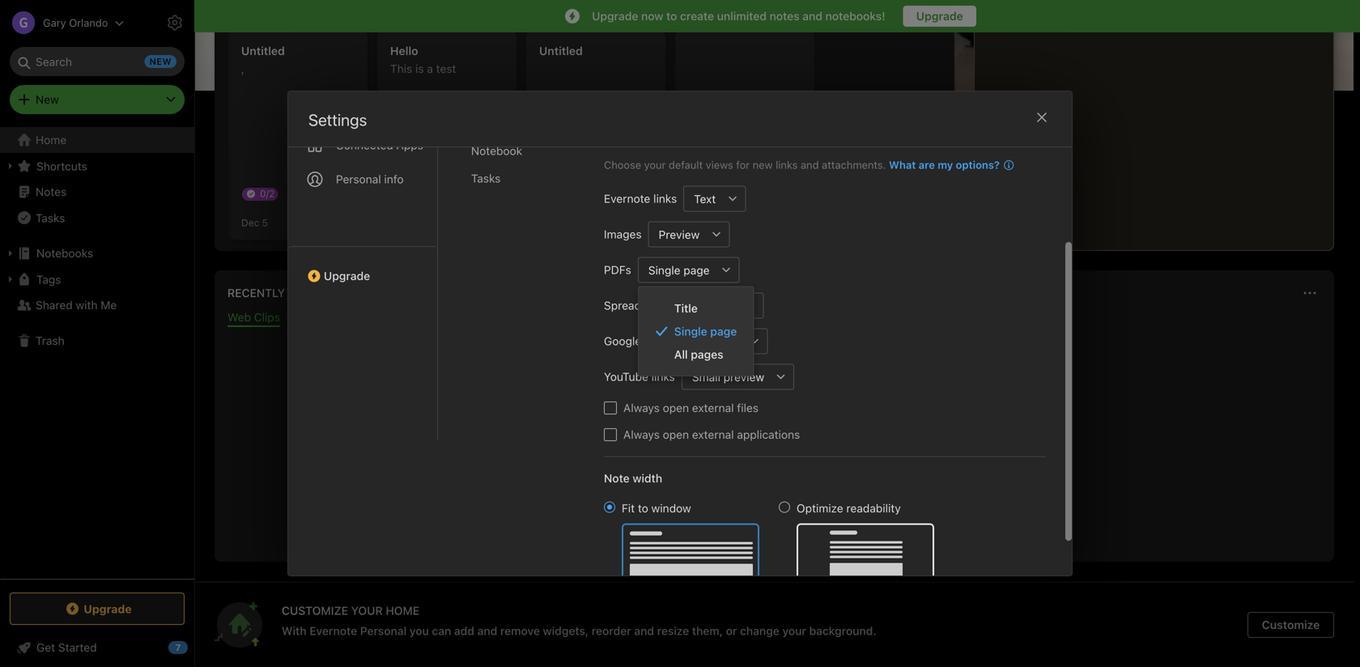 Task type: vqa. For each thing, say whether or not it's contained in the screenshot.


Task type: locate. For each thing, give the bounding box(es) containing it.
2 external from the top
[[692, 428, 734, 441]]

1 vertical spatial open
[[663, 428, 689, 441]]

1 vertical spatial single page
[[675, 325, 737, 338]]

you
[[410, 625, 429, 638]]

single page inside dropdown list menu
[[675, 325, 737, 338]]

2 open from the top
[[663, 428, 689, 441]]

0 vertical spatial upgrade button
[[288, 246, 437, 289]]

1 horizontal spatial page
[[711, 325, 737, 338]]

hello
[[390, 44, 418, 58]]

tasks down notes
[[36, 211, 65, 225]]

tags button
[[0, 267, 194, 292]]

tab list
[[288, 11, 438, 440], [459, 28, 591, 440], [218, 311, 1332, 327]]

links and attachments
[[604, 135, 726, 149]]

shortcuts button
[[0, 153, 194, 179]]

always open external applications
[[624, 428, 801, 441]]

external
[[692, 401, 734, 415], [692, 428, 734, 441]]

0 vertical spatial page
[[684, 263, 710, 277]]

attachments
[[658, 135, 726, 149]]

1 vertical spatial page
[[711, 325, 737, 338]]

0 horizontal spatial page
[[684, 263, 710, 277]]

untitled
[[241, 44, 285, 58], [540, 44, 583, 58]]

0 vertical spatial single
[[649, 263, 681, 277]]

0 vertical spatial tasks
[[471, 172, 501, 185]]

2 always from the top
[[624, 428, 660, 441]]

note
[[604, 472, 630, 485]]

views
[[706, 159, 734, 171]]

new inside button
[[740, 147, 763, 163]]

1 horizontal spatial evernote
[[604, 192, 651, 205]]

1 horizontal spatial untitled
[[540, 44, 583, 58]]

0 vertical spatial external
[[692, 401, 734, 415]]

tab list containing web clips
[[218, 311, 1332, 327]]

my
[[938, 159, 954, 171]]

google
[[604, 335, 642, 348]]

1 vertical spatial external
[[692, 428, 734, 441]]

tasks tab
[[459, 165, 578, 192]]

external up the useful
[[692, 428, 734, 441]]

them,
[[693, 625, 723, 638]]

your
[[351, 604, 383, 618]]

0 horizontal spatial to
[[638, 502, 649, 515]]

1 untitled from the left
[[241, 44, 285, 58]]

upgrade
[[592, 9, 639, 23], [917, 9, 964, 23], [324, 269, 370, 283], [84, 602, 132, 616]]

the
[[836, 449, 855, 465]]

tab list containing notebook
[[459, 28, 591, 440]]

option group
[[604, 500, 935, 603]]

links
[[776, 159, 798, 171], [654, 192, 677, 205], [675, 335, 699, 348], [652, 370, 675, 384]]

0/2
[[260, 188, 275, 199]]

single down title
[[675, 325, 708, 338]]

1 always from the top
[[624, 401, 660, 415]]

clips
[[254, 311, 280, 324]]

useful
[[696, 449, 731, 465]]

untitled inside button
[[540, 44, 583, 58]]

single down preview button
[[649, 263, 681, 277]]

recently
[[228, 286, 285, 300]]

recently captured button
[[224, 284, 349, 303]]

default
[[669, 159, 703, 171]]

tree
[[0, 127, 194, 578]]

apps
[[397, 139, 424, 152]]

to right "fit"
[[638, 502, 649, 515]]

or
[[726, 625, 737, 638]]

notes
[[36, 185, 67, 198]]

dec 5
[[241, 217, 268, 228]]

None search field
[[21, 47, 173, 76]]

single inside button
[[649, 263, 681, 277]]

single
[[649, 263, 681, 277], [675, 325, 708, 338]]

0 horizontal spatial your
[[645, 159, 666, 171]]

1 vertical spatial tasks
[[36, 211, 65, 225]]

0 horizontal spatial tasks
[[36, 211, 65, 225]]

personal down your
[[360, 625, 407, 638]]

are
[[919, 159, 936, 171]]

me
[[101, 299, 117, 312]]

personal inside tab list
[[336, 173, 381, 186]]

open up save
[[663, 428, 689, 441]]

1 horizontal spatial to
[[667, 9, 678, 23]]

Fit to window radio
[[604, 502, 616, 513]]

shortcuts
[[36, 159, 87, 173]]

width
[[633, 472, 663, 485]]

1 vertical spatial personal
[[360, 625, 407, 638]]

save useful information from the web.
[[664, 449, 886, 465]]

recently captured
[[228, 286, 349, 300]]

open for always open external applications
[[663, 428, 689, 441]]

create
[[700, 147, 737, 163]]

personal inside customize your home with evernote personal you can add and remove widgets, reorder and resize them, or change your background.
[[360, 625, 407, 638]]

1 vertical spatial to
[[638, 502, 649, 515]]

personal down connected
[[336, 173, 381, 186]]

tasks button
[[0, 205, 194, 231]]

widgets,
[[543, 625, 589, 638]]

notebooks!
[[826, 9, 886, 23]]

audio
[[436, 311, 466, 324]]

web
[[228, 311, 251, 324]]

always open external files
[[624, 401, 759, 415]]

all pages link
[[639, 343, 754, 366]]

single page up pages
[[675, 325, 737, 338]]

unlimited
[[717, 9, 767, 23]]

pdfs
[[604, 263, 632, 277]]

to right now
[[667, 9, 678, 23]]

open
[[663, 401, 689, 415], [663, 428, 689, 441]]

0 vertical spatial evernote
[[604, 192, 651, 205]]

external for applications
[[692, 428, 734, 441]]

your
[[645, 159, 666, 171], [783, 625, 807, 638]]

new
[[740, 147, 763, 163], [753, 159, 773, 171]]

1 external from the top
[[692, 401, 734, 415]]

tab list for note width
[[459, 28, 591, 440]]

create new note button
[[676, 31, 815, 240]]

1 vertical spatial your
[[783, 625, 807, 638]]

evernote links
[[604, 192, 677, 205]]

new
[[36, 93, 59, 106]]

evernote down customize
[[310, 625, 357, 638]]

page down choose default view option for spreadsheets field
[[711, 325, 737, 338]]

content
[[779, 483, 826, 499]]

0 vertical spatial open
[[663, 401, 689, 415]]

1 horizontal spatial your
[[783, 625, 807, 638]]

clip web content
[[723, 483, 826, 499]]

evernote down the choose
[[604, 192, 651, 205]]

single page down preview on the top of page
[[649, 263, 710, 277]]

shared with me
[[36, 299, 117, 312]]

choose
[[604, 159, 642, 171]]

wednesday, december 13, 2023
[[1061, 53, 1221, 64]]

0 horizontal spatial upgrade button
[[10, 593, 185, 625]]

your right change
[[783, 625, 807, 638]]

small preview button
[[682, 364, 769, 390]]

what are my options?
[[890, 159, 1000, 171]]

tasks inside tab
[[471, 172, 501, 185]]

web clips tab
[[228, 311, 280, 327]]

and right notes
[[803, 9, 823, 23]]

0 horizontal spatial untitled
[[241, 44, 285, 58]]

always right always open external applications checkbox
[[624, 428, 660, 441]]

0 vertical spatial test
[[436, 62, 456, 75]]

remove
[[501, 625, 540, 638]]

and right note
[[801, 159, 819, 171]]

your down links and attachments
[[645, 159, 666, 171]]

trash link
[[0, 328, 194, 354]]

expand tags image
[[4, 273, 17, 286]]

home
[[36, 133, 67, 147]]

for
[[737, 159, 750, 171]]

Optimize readability radio
[[779, 502, 791, 513]]

0 vertical spatial always
[[624, 401, 660, 415]]

new left note
[[740, 147, 763, 163]]

open for always open external files
[[663, 401, 689, 415]]

0 vertical spatial to
[[667, 9, 678, 23]]

open up 'always open external applications' in the bottom of the page
[[663, 401, 689, 415]]

title link
[[639, 297, 754, 320]]

your inside customize your home with evernote personal you can add and remove widgets, reorder and resize them, or change your background.
[[783, 625, 807, 638]]

1 horizontal spatial upgrade button
[[288, 246, 437, 289]]

0 vertical spatial personal
[[336, 173, 381, 186]]

change
[[740, 625, 780, 638]]

external for files
[[692, 401, 734, 415]]

and left resize
[[635, 625, 655, 638]]

this
[[390, 62, 413, 75]]

Choose default view option for Google Drive links field
[[705, 328, 768, 354]]

0 horizontal spatial evernote
[[310, 625, 357, 638]]

notebook tab
[[459, 138, 578, 164]]

always right always open external files checkbox
[[624, 401, 660, 415]]

new right for
[[753, 159, 773, 171]]

optimize readability
[[797, 502, 901, 515]]

tasks inside button
[[36, 211, 65, 225]]

2 untitled from the left
[[540, 44, 583, 58]]

to
[[667, 9, 678, 23], [638, 502, 649, 515]]

info
[[384, 173, 404, 186]]

1 vertical spatial always
[[624, 428, 660, 441]]

external up 'always open external applications' in the bottom of the page
[[692, 401, 734, 415]]

1 vertical spatial customize
[[1263, 618, 1321, 632]]

tasks down notebook
[[471, 172, 501, 185]]

customize button
[[1247, 45, 1335, 71], [1248, 612, 1335, 638]]

upgrade button inside tab list
[[288, 246, 437, 289]]

evernote
[[604, 192, 651, 205], [310, 625, 357, 638]]

1 vertical spatial evernote
[[310, 625, 357, 638]]

and right add
[[478, 625, 498, 638]]

page down choose default view option for images field
[[684, 263, 710, 277]]

december
[[1126, 53, 1178, 64]]

0 vertical spatial single page
[[649, 263, 710, 277]]

home
[[386, 604, 420, 618]]

1 horizontal spatial tasks
[[471, 172, 501, 185]]

1 vertical spatial single
[[675, 325, 708, 338]]

note width
[[604, 472, 663, 485]]

tab list containing connected apps
[[288, 11, 438, 440]]

test inside hello this is a test
[[436, 62, 456, 75]]

information
[[735, 449, 801, 465]]

1 open from the top
[[663, 401, 689, 415]]



Task type: describe. For each thing, give the bounding box(es) containing it.
all pages
[[675, 348, 724, 361]]

personal info
[[336, 173, 404, 186]]

settings
[[309, 110, 367, 129]]

clip web content button
[[710, 478, 840, 505]]

can
[[432, 625, 451, 638]]

upgrade inside button
[[917, 9, 964, 23]]

audio tab
[[436, 311, 466, 327]]

5
[[262, 217, 268, 228]]

google drive links
[[604, 335, 699, 348]]

Start writing… text field
[[988, 1, 1333, 237]]

youtube
[[604, 370, 649, 384]]

spreadsheets
[[604, 299, 676, 312]]

hello this is a test
[[390, 44, 456, 75]]

close image
[[1033, 108, 1052, 127]]

resize
[[658, 625, 690, 638]]

upgrade now to create unlimited notes and notebooks!
[[592, 9, 886, 23]]

optimize
[[797, 502, 844, 515]]

Choose default view option for Images field
[[649, 222, 730, 247]]

new button
[[10, 85, 185, 114]]

preview
[[724, 370, 765, 384]]

expand notebooks image
[[4, 247, 17, 260]]

notes
[[770, 9, 800, 23]]

Always open external applications checkbox
[[604, 429, 617, 441]]

1 vertical spatial customize button
[[1248, 612, 1335, 638]]

text button
[[684, 186, 720, 212]]

with
[[282, 625, 307, 638]]

evernote inside customize your home with evernote personal you can add and remove widgets, reorder and resize them, or change your background.
[[310, 625, 357, 638]]

title
[[675, 302, 698, 315]]

notebooks link
[[0, 241, 194, 267]]

files
[[737, 401, 759, 415]]

trash
[[36, 334, 65, 348]]

preview button
[[649, 222, 704, 247]]

preview
[[659, 228, 700, 241]]

images
[[604, 228, 642, 241]]

fit to window
[[622, 502, 692, 515]]

background.
[[810, 625, 877, 638]]

with
[[76, 299, 98, 312]]

0 vertical spatial your
[[645, 159, 666, 171]]

pages
[[691, 348, 724, 361]]

single page inside button
[[649, 263, 710, 277]]

Choose default view option for Spreadsheets field
[[683, 293, 764, 319]]

13,
[[1181, 53, 1194, 64]]

small preview
[[692, 370, 765, 384]]

reorder
[[592, 625, 632, 638]]

1 vertical spatial upgrade button
[[10, 593, 185, 625]]

and right links on the top of page
[[635, 135, 655, 149]]

good
[[215, 49, 254, 68]]

to inside option group
[[638, 502, 649, 515]]

,
[[241, 62, 245, 75]]

0 vertical spatial customize
[[1275, 52, 1329, 64]]

links
[[604, 135, 632, 149]]

Choose default view option for YouTube links field
[[682, 364, 795, 390]]

notebooks
[[36, 247, 93, 260]]

Search text field
[[21, 47, 173, 76]]

web
[[750, 483, 776, 499]]

tags
[[36, 273, 61, 286]]

a
[[427, 62, 433, 75]]

youtube links
[[604, 370, 675, 384]]

all
[[675, 348, 688, 361]]

drive
[[645, 335, 672, 348]]

window
[[652, 502, 692, 515]]

tab list for save useful information from the web.
[[218, 311, 1332, 327]]

afternoon,
[[257, 49, 330, 68]]

choose your default views for new links and attachments.
[[604, 159, 887, 171]]

1 vertical spatial test
[[428, 193, 445, 205]]

untitled for untitled
[[540, 44, 583, 58]]

single page link
[[639, 320, 754, 343]]

dropdown list menu
[[639, 297, 754, 366]]

Always open external files checkbox
[[604, 402, 617, 415]]

settings image
[[165, 13, 185, 32]]

notebook
[[471, 144, 523, 158]]

tree containing home
[[0, 127, 194, 578]]

captured
[[288, 286, 349, 300]]

upgrade inside tab list
[[324, 269, 370, 283]]

web clips
[[228, 311, 280, 324]]

from
[[805, 449, 832, 465]]

Choose default view option for Evernote links field
[[684, 186, 746, 212]]

always for always open external applications
[[624, 428, 660, 441]]

fit
[[622, 502, 635, 515]]

single inside dropdown list menu
[[675, 325, 708, 338]]

save
[[664, 449, 692, 465]]

note
[[766, 147, 791, 163]]

page inside dropdown list menu
[[711, 325, 737, 338]]

add
[[454, 625, 475, 638]]

always for always open external files
[[624, 401, 660, 415]]

untitled for untitled ,
[[241, 44, 285, 58]]

2023
[[1197, 53, 1221, 64]]

untitled ,
[[241, 44, 285, 75]]

small
[[692, 370, 721, 384]]

readability
[[847, 502, 901, 515]]

clip
[[723, 483, 747, 499]]

option group containing fit to window
[[604, 500, 935, 603]]

customize your home with evernote personal you can add and remove widgets, reorder and resize them, or change your background.
[[282, 604, 877, 638]]

text
[[694, 192, 716, 206]]

Choose default view option for PDFs field
[[638, 257, 740, 283]]

single page button
[[638, 257, 714, 283]]

page inside button
[[684, 263, 710, 277]]

shared with me link
[[0, 292, 194, 318]]

attachments.
[[822, 159, 887, 171]]

0 vertical spatial customize button
[[1247, 45, 1335, 71]]

connected apps
[[336, 139, 424, 152]]

notes link
[[0, 179, 194, 205]]



